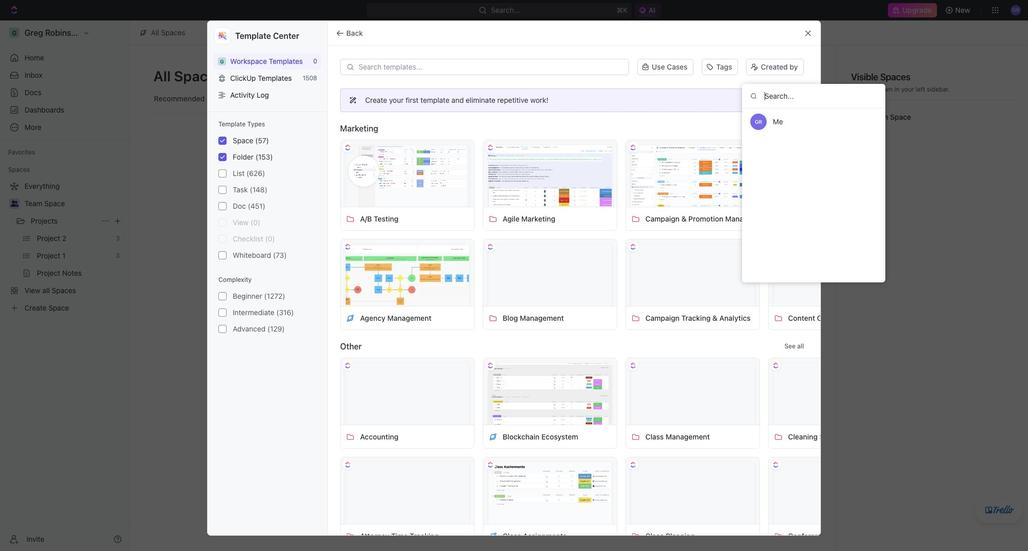 Task type: vqa. For each thing, say whether or not it's contained in the screenshot.
"Spaces" LINK
no



Task type: describe. For each thing, give the bounding box(es) containing it.
see for other
[[785, 342, 796, 350]]

create
[[365, 96, 387, 104]]

all for other
[[798, 342, 804, 350]]

inbox link
[[4, 67, 126, 83]]

other
[[340, 342, 362, 351]]

template types
[[218, 120, 265, 128]]

joined
[[495, 210, 512, 217]]

folder (153)
[[233, 152, 273, 161]]

tree inside sidebar navigation
[[4, 178, 126, 316]]

0 vertical spatial all spaces
[[151, 28, 185, 37]]

created by
[[761, 62, 798, 71]]

sidebar navigation
[[0, 20, 130, 551]]

whiteboard (73)
[[233, 251, 287, 259]]

1 vertical spatial all
[[153, 68, 171, 84]]

all for marketing
[[798, 124, 804, 132]]

search... button
[[772, 91, 821, 107]]

center
[[273, 31, 299, 40]]

Search... text field
[[742, 84, 886, 108]]

eliminate
[[466, 96, 496, 104]]

created
[[761, 62, 788, 71]]

team space inside tree
[[25, 199, 65, 208]]

(153)
[[256, 152, 273, 161]]

campaign tracking & analytics
[[646, 313, 751, 322]]

calendar
[[817, 313, 848, 322]]

spaces inside sidebar navigation
[[8, 166, 30, 173]]

(1272)
[[264, 292, 285, 300]]

class for class planning
[[646, 531, 664, 540]]

(451)
[[248, 202, 265, 210]]

activity log button
[[214, 86, 321, 103]]

template center
[[235, 31, 299, 40]]

in
[[895, 85, 900, 93]]

(626)
[[247, 169, 265, 178]]

agency
[[360, 313, 386, 322]]

favorites
[[8, 148, 35, 156]]

1 horizontal spatial team
[[870, 112, 889, 121]]

checklist (0)
[[233, 234, 275, 243]]

team space link
[[25, 195, 124, 212]]

log
[[257, 91, 269, 99]]

campaign for campaign & promotion management
[[646, 214, 680, 223]]

conference management
[[788, 531, 874, 540]]

management for blog management
[[520, 313, 564, 322]]

attorney time tracking
[[360, 531, 439, 540]]

0 horizontal spatial tracking
[[410, 531, 439, 540]]

created by button
[[747, 59, 804, 75]]

upgrade
[[903, 6, 932, 14]]

template for template center
[[235, 31, 271, 40]]

back button
[[332, 25, 369, 41]]

planning
[[666, 531, 695, 540]]

shown
[[874, 85, 893, 93]]

1 vertical spatial marketing
[[522, 214, 556, 223]]

(73)
[[273, 251, 287, 259]]

agile
[[503, 214, 520, 223]]

search... inside button
[[786, 94, 815, 103]]

learn more
[[762, 96, 796, 104]]

task
[[233, 185, 248, 194]]

blockchain
[[503, 432, 540, 441]]

sidebar.
[[927, 85, 950, 93]]

dashboards link
[[4, 102, 126, 118]]

cleaning
[[788, 432, 818, 441]]

(316)
[[276, 308, 294, 317]]

me
[[773, 117, 783, 126]]

beginner (1272)
[[233, 292, 285, 300]]

(148)
[[250, 185, 267, 194]]

1508
[[303, 74, 317, 82]]

space up folder
[[233, 136, 253, 145]]

see all for marketing
[[785, 124, 804, 132]]

accounting
[[360, 432, 399, 441]]

ecosystem
[[542, 432, 578, 441]]

2 vertical spatial all
[[463, 210, 470, 217]]

blockchain ecosystem
[[503, 432, 578, 441]]

team inside tree
[[25, 199, 42, 208]]

a/b testing
[[360, 214, 399, 223]]

learn more link
[[758, 94, 800, 106]]

workspace
[[230, 57, 267, 65]]

whiteboard
[[233, 251, 271, 259]]

docs link
[[4, 84, 126, 101]]

first
[[406, 96, 419, 104]]

new space button
[[762, 69, 821, 85]]

cleaning service
[[788, 432, 845, 441]]

create your first template and eliminate repetitive work!
[[365, 96, 549, 104]]

intermediate (316)
[[233, 308, 294, 317]]

templates for clickup templates
[[258, 74, 292, 82]]

blog management
[[503, 313, 564, 322]]

learn
[[762, 96, 779, 104]]

templates for workspace templates
[[269, 57, 303, 65]]

projects
[[31, 216, 58, 225]]

g
[[220, 58, 224, 64]]

0
[[313, 57, 317, 65]]

left
[[916, 85, 926, 93]]

(129)
[[268, 324, 285, 333]]

management for class management
[[666, 432, 710, 441]]

⌘k
[[617, 6, 628, 14]]

folder
[[233, 152, 254, 161]]

space inside team space link
[[44, 199, 65, 208]]

activity log
[[230, 91, 269, 99]]

1 vertical spatial all spaces
[[153, 68, 224, 84]]

time
[[391, 531, 408, 540]]

a/b
[[360, 214, 372, 223]]

blog
[[503, 313, 518, 322]]

0 vertical spatial tracking
[[682, 313, 711, 322]]

(0) for view (0)
[[251, 218, 260, 227]]

user group image
[[10, 201, 18, 207]]



Task type: locate. For each thing, give the bounding box(es) containing it.
projects link
[[31, 213, 97, 229]]

all down "content"
[[798, 342, 804, 350]]

team down shown
[[870, 112, 889, 121]]

(57)
[[255, 136, 269, 145]]

space up the projects link
[[44, 199, 65, 208]]

templates
[[269, 57, 303, 65], [258, 74, 292, 82]]

upgrade link
[[888, 3, 937, 17]]

0 horizontal spatial your
[[389, 96, 404, 104]]

more
[[780, 96, 796, 104]]

team right user group image
[[25, 199, 42, 208]]

see all down "content"
[[785, 342, 804, 350]]

your inside the visible spaces spaces shown in your left sidebar.
[[902, 85, 914, 93]]

tree
[[4, 178, 126, 316]]

2 all from the top
[[798, 342, 804, 350]]

home link
[[4, 50, 126, 66]]

favorites button
[[4, 146, 39, 159]]

advanced
[[233, 324, 266, 333]]

0 vertical spatial (0)
[[251, 218, 260, 227]]

class for class management
[[646, 432, 664, 441]]

1 horizontal spatial &
[[713, 313, 718, 322]]

template left 'types'
[[218, 120, 246, 128]]

advanced (129)
[[233, 324, 285, 333]]

space inside the new space button
[[794, 72, 815, 81]]

new for new space
[[778, 72, 793, 81]]

task (148)
[[233, 185, 267, 194]]

see all button down "content"
[[781, 340, 808, 353]]

0 horizontal spatial team space
[[25, 199, 65, 208]]

invite
[[27, 534, 44, 543]]

0 vertical spatial templates
[[269, 57, 303, 65]]

1 vertical spatial templates
[[258, 74, 292, 82]]

1 all from the top
[[798, 124, 804, 132]]

0 vertical spatial your
[[902, 85, 914, 93]]

1 vertical spatial see
[[785, 342, 796, 350]]

2 campaign from the top
[[646, 313, 680, 322]]

class assignments
[[503, 531, 567, 540]]

list
[[233, 169, 245, 178]]

1 vertical spatial new
[[778, 72, 793, 81]]

see all button down more
[[781, 122, 808, 135]]

management for agency management
[[387, 313, 432, 322]]

workspace templates
[[230, 57, 303, 65]]

attorney
[[360, 531, 389, 540]]

0 vertical spatial template
[[235, 31, 271, 40]]

space down by at the top right of the page
[[794, 72, 815, 81]]

doc (451)
[[233, 202, 265, 210]]

service
[[820, 432, 845, 441]]

tracking left analytics
[[682, 313, 711, 322]]

beginner
[[233, 292, 262, 300]]

class for class assignments
[[503, 531, 521, 540]]

new button
[[941, 2, 977, 18]]

1 horizontal spatial tracking
[[682, 313, 711, 322]]

0 vertical spatial see
[[785, 124, 796, 132]]

1 vertical spatial your
[[389, 96, 404, 104]]

0 horizontal spatial new
[[778, 72, 793, 81]]

1 vertical spatial campaign
[[646, 313, 680, 322]]

space down 'in'
[[890, 112, 911, 121]]

doc
[[233, 202, 246, 210]]

marketing
[[340, 124, 378, 133], [522, 214, 556, 223]]

gr
[[755, 119, 762, 125]]

intermediate
[[233, 308, 274, 317]]

see all button for other
[[781, 340, 808, 353]]

(0) up (73) on the top left
[[265, 234, 275, 243]]

your right 'in'
[[902, 85, 914, 93]]

0 vertical spatial all
[[798, 124, 804, 132]]

1 horizontal spatial your
[[902, 85, 914, 93]]

1 vertical spatial team space
[[25, 199, 65, 208]]

view
[[233, 218, 249, 227]]

see all button
[[781, 122, 808, 135], [781, 340, 808, 353]]

team
[[870, 112, 889, 121], [25, 199, 42, 208]]

dashboards
[[25, 105, 64, 114]]

(0) for checklist (0)
[[265, 234, 275, 243]]

conference
[[788, 531, 828, 540]]

new right upgrade
[[956, 6, 971, 14]]

content
[[788, 313, 815, 322]]

1 horizontal spatial search...
[[786, 94, 815, 103]]

activity
[[230, 91, 255, 99]]

inbox
[[25, 71, 42, 79]]

checklist
[[233, 234, 263, 243]]

1 vertical spatial &
[[713, 313, 718, 322]]

team space down 'in'
[[870, 112, 911, 121]]

1 vertical spatial see all
[[785, 342, 804, 350]]

campaign for campaign tracking & analytics
[[646, 313, 680, 322]]

2 see all button from the top
[[781, 340, 808, 353]]

template up workspace
[[235, 31, 271, 40]]

0 horizontal spatial search...
[[491, 6, 520, 14]]

repetitive
[[498, 96, 529, 104]]

see for marketing
[[785, 124, 796, 132]]

0 vertical spatial see all button
[[781, 122, 808, 135]]

1 vertical spatial (0)
[[265, 234, 275, 243]]

0 horizontal spatial marketing
[[340, 124, 378, 133]]

marketing down create
[[340, 124, 378, 133]]

home
[[25, 53, 44, 62]]

(0)
[[251, 218, 260, 227], [265, 234, 275, 243]]

class management
[[646, 432, 710, 441]]

new down created by
[[778, 72, 793, 81]]

new for new
[[956, 6, 971, 14]]

1 campaign from the top
[[646, 214, 680, 223]]

see all right me
[[785, 124, 804, 132]]

templates up activity log button
[[258, 74, 292, 82]]

new space
[[778, 72, 815, 81]]

docs
[[25, 88, 41, 97]]

all spaces joined
[[463, 210, 512, 217]]

marketing right agile
[[522, 214, 556, 223]]

1 vertical spatial tracking
[[410, 531, 439, 540]]

visible
[[851, 72, 878, 82]]

1 see all button from the top
[[781, 122, 808, 135]]

types
[[247, 120, 265, 128]]

1 horizontal spatial marketing
[[522, 214, 556, 223]]

visible spaces spaces shown in your left sidebar.
[[851, 72, 950, 93]]

by
[[790, 62, 798, 71]]

Search templates... text field
[[359, 63, 623, 71]]

new inside new button
[[956, 6, 971, 14]]

(0) right "view"
[[251, 218, 260, 227]]

1 horizontal spatial team space
[[870, 112, 911, 121]]

back
[[346, 28, 363, 37]]

agency management
[[360, 313, 432, 322]]

your left first
[[389, 96, 404, 104]]

new inside button
[[778, 72, 793, 81]]

tracking
[[682, 313, 711, 322], [410, 531, 439, 540]]

all spaces
[[151, 28, 185, 37], [153, 68, 224, 84]]

see right me
[[785, 124, 796, 132]]

greg robinson's workspace, , element
[[218, 57, 226, 65]]

1 vertical spatial see all button
[[781, 340, 808, 353]]

team space up projects
[[25, 199, 65, 208]]

your
[[902, 85, 914, 93], [389, 96, 404, 104]]

& left promotion
[[682, 214, 687, 223]]

1 horizontal spatial (0)
[[265, 234, 275, 243]]

1 vertical spatial all
[[798, 342, 804, 350]]

1 horizontal spatial new
[[956, 6, 971, 14]]

list (626)
[[233, 169, 265, 178]]

0 vertical spatial &
[[682, 214, 687, 223]]

agile marketing
[[503, 214, 556, 223]]

class
[[646, 432, 664, 441], [503, 531, 521, 540], [646, 531, 664, 540]]

0 vertical spatial team
[[870, 112, 889, 121]]

content calendar
[[788, 313, 848, 322]]

0 vertical spatial campaign
[[646, 214, 680, 223]]

1 see all from the top
[[785, 124, 804, 132]]

management
[[725, 214, 770, 223], [387, 313, 432, 322], [520, 313, 564, 322], [666, 432, 710, 441], [829, 531, 874, 540]]

1 see from the top
[[785, 124, 796, 132]]

work!
[[530, 96, 549, 104]]

promotion
[[689, 214, 724, 223]]

template for template types
[[218, 120, 246, 128]]

& left analytics
[[713, 313, 718, 322]]

1 vertical spatial template
[[218, 120, 246, 128]]

0 vertical spatial new
[[956, 6, 971, 14]]

0 vertical spatial team space
[[870, 112, 911, 121]]

0 vertical spatial all
[[151, 28, 159, 37]]

new
[[956, 6, 971, 14], [778, 72, 793, 81]]

analytics
[[720, 313, 751, 322]]

all right me
[[798, 124, 804, 132]]

see down "content"
[[785, 342, 796, 350]]

tree containing team space
[[4, 178, 126, 316]]

class planning
[[646, 531, 695, 540]]

see all button for marketing
[[781, 122, 808, 135]]

1 vertical spatial team
[[25, 199, 42, 208]]

view (0)
[[233, 218, 260, 227]]

0 horizontal spatial &
[[682, 214, 687, 223]]

see all for other
[[785, 342, 804, 350]]

1 vertical spatial search...
[[786, 94, 815, 103]]

search...
[[491, 6, 520, 14], [786, 94, 815, 103]]

clickup templates
[[230, 74, 292, 82]]

and
[[452, 96, 464, 104]]

0 vertical spatial marketing
[[340, 124, 378, 133]]

tracking right "time"
[[410, 531, 439, 540]]

0 vertical spatial search...
[[491, 6, 520, 14]]

2 see all from the top
[[785, 342, 804, 350]]

2 see from the top
[[785, 342, 796, 350]]

0 horizontal spatial (0)
[[251, 218, 260, 227]]

templates down center
[[269, 57, 303, 65]]

assignments
[[523, 531, 567, 540]]

management for conference management
[[829, 531, 874, 540]]

0 horizontal spatial team
[[25, 199, 42, 208]]

0 vertical spatial see all
[[785, 124, 804, 132]]



